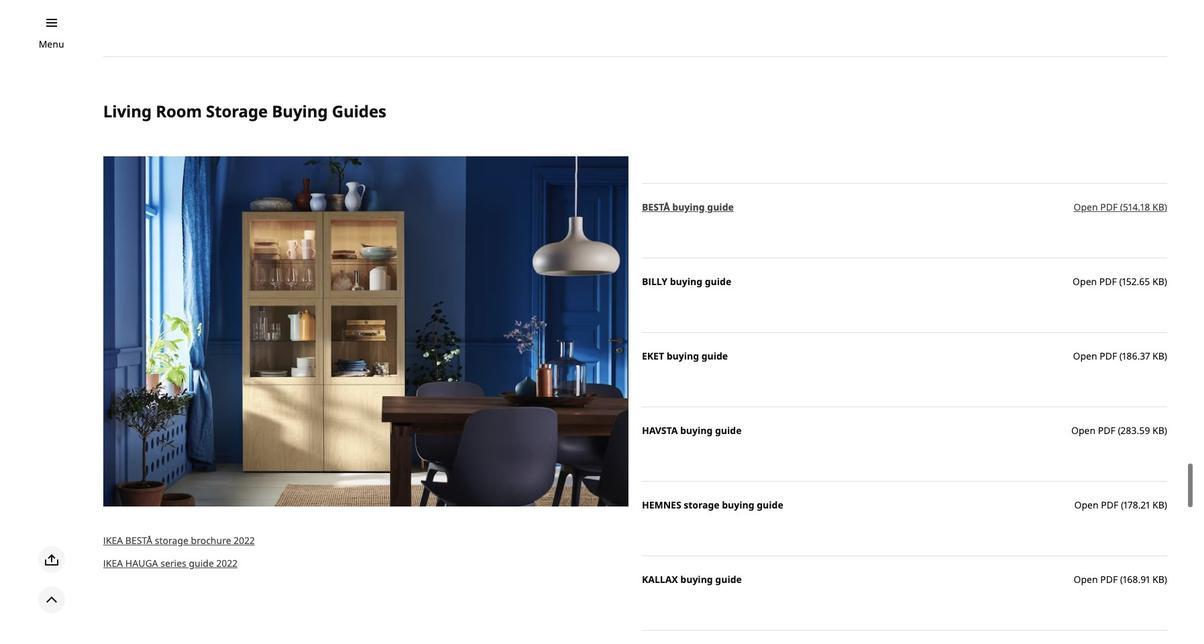 Task type: vqa. For each thing, say whether or not it's contained in the screenshot.
menu
yes



Task type: locate. For each thing, give the bounding box(es) containing it.
open for open pdf ( 514.18 kb )
[[1074, 201, 1098, 214]]

6 ) from the top
[[1165, 573, 1168, 586]]

a blue dining room with a natural wood storage cabinet with plates, cups, and bowls inside image
[[103, 157, 629, 507]]

5 ) from the top
[[1165, 499, 1168, 512]]

open left 186.37
[[1073, 350, 1098, 363]]

kb right 186.37
[[1153, 350, 1165, 363]]

) for 178.21 kb
[[1165, 499, 1168, 512]]

guide for kallax buying guide
[[716, 573, 742, 586]]

bestå
[[642, 201, 670, 214], [125, 534, 152, 547]]

buying
[[673, 201, 705, 214], [670, 275, 703, 288], [667, 350, 699, 363], [680, 424, 713, 437], [722, 499, 755, 512], [681, 573, 713, 586]]

2 ) from the top
[[1165, 275, 1168, 288]]

ikea left hauga
[[103, 557, 123, 570]]

open
[[1074, 201, 1098, 214], [1073, 275, 1097, 288], [1073, 350, 1098, 363], [1072, 424, 1096, 437], [1075, 499, 1099, 512], [1074, 573, 1098, 586]]

) right 283.59 at the bottom right of the page
[[1165, 424, 1168, 437]]

open left 283.59 at the bottom right of the page
[[1072, 424, 1096, 437]]

open left 514.18
[[1074, 201, 1098, 214]]

kb right the 178.21
[[1153, 499, 1165, 512]]

kb right 168.91
[[1153, 573, 1165, 586]]

kb for 186.37 kb
[[1153, 350, 1165, 363]]

kb for 514.18 kb
[[1153, 201, 1165, 214]]

guide
[[707, 201, 734, 214], [705, 275, 732, 288], [702, 350, 728, 363], [715, 424, 742, 437], [757, 499, 784, 512], [189, 557, 214, 570], [716, 573, 742, 586]]

pdf left 152.65
[[1100, 275, 1117, 288]]

pdf for 283.59
[[1098, 424, 1116, 437]]

) right 514.18
[[1165, 201, 1168, 214]]

1 horizontal spatial storage
[[684, 499, 720, 512]]

buying for kallax
[[681, 573, 713, 586]]

5 kb from the top
[[1153, 499, 1165, 512]]

2 ikea from the top
[[103, 557, 123, 570]]

2022 right brochure
[[234, 534, 255, 547]]

)
[[1165, 201, 1168, 214], [1165, 275, 1168, 288], [1165, 350, 1168, 363], [1165, 424, 1168, 437], [1165, 499, 1168, 512], [1165, 573, 1168, 586]]

( for 514.18 kb
[[1121, 201, 1123, 214]]

pdf for 168.91
[[1101, 573, 1118, 586]]

ikea hauga series guide 2022
[[103, 557, 238, 570]]

) for 168.91 kb
[[1165, 573, 1168, 586]]

kb for 178.21 kb
[[1153, 499, 1165, 512]]

pdf left 186.37
[[1100, 350, 1117, 363]]

0 horizontal spatial bestå
[[125, 534, 152, 547]]

1 vertical spatial 2022
[[216, 557, 238, 570]]

buying for billy
[[670, 275, 703, 288]]

pdf left the 178.21
[[1101, 499, 1119, 512]]

open for open pdf ( 283.59 kb )
[[1072, 424, 1096, 437]]

) right the 178.21
[[1165, 499, 1168, 512]]

kb right 514.18
[[1153, 201, 1165, 214]]

pdf left 283.59 at the bottom right of the page
[[1098, 424, 1116, 437]]

pdf left 168.91
[[1101, 573, 1118, 586]]

storage up the ikea hauga series guide 2022 "link"
[[155, 534, 189, 547]]

storage right 'hemnes' at the right
[[684, 499, 720, 512]]

ikea
[[103, 534, 123, 547], [103, 557, 123, 570]]

billy buying guide
[[642, 275, 732, 288]]

6 kb from the top
[[1153, 573, 1165, 586]]

3 ) from the top
[[1165, 350, 1168, 363]]

series
[[161, 557, 186, 570]]

1 vertical spatial bestå
[[125, 534, 152, 547]]

open pdf ( 168.91 kb )
[[1074, 573, 1168, 586]]

) right 186.37
[[1165, 350, 1168, 363]]

kb right 283.59 at the bottom right of the page
[[1153, 424, 1165, 437]]

havsta buying guide
[[642, 424, 742, 437]]

ikea bestå storage brochure 2022 link
[[103, 534, 255, 547]]

2 kb from the top
[[1153, 275, 1165, 288]]

bestå buying guide
[[642, 201, 734, 214]]

buying for havsta
[[680, 424, 713, 437]]

buying
[[272, 100, 328, 122]]

open for open pdf ( 168.91 kb )
[[1074, 573, 1098, 586]]

ikea up the ikea hauga series guide 2022 "link"
[[103, 534, 123, 547]]

room
[[156, 100, 202, 122]]

2022 for ikea hauga series guide 2022
[[216, 557, 238, 570]]

3 kb from the top
[[1153, 350, 1165, 363]]

0 vertical spatial 2022
[[234, 534, 255, 547]]

0 horizontal spatial storage
[[155, 534, 189, 547]]

pdf
[[1101, 201, 1118, 214], [1100, 275, 1117, 288], [1100, 350, 1117, 363], [1098, 424, 1116, 437], [1101, 499, 1119, 512], [1101, 573, 1118, 586]]

) for 186.37 kb
[[1165, 350, 1168, 363]]

( for 152.65 kb
[[1120, 275, 1122, 288]]

4 ) from the top
[[1165, 424, 1168, 437]]

1 vertical spatial ikea
[[103, 557, 123, 570]]

1 ) from the top
[[1165, 201, 1168, 214]]

) for 283.59 kb
[[1165, 424, 1168, 437]]

kb right 152.65
[[1153, 275, 1165, 288]]

guides
[[332, 100, 386, 122]]

0 vertical spatial ikea
[[103, 534, 123, 547]]

1 horizontal spatial bestå
[[642, 201, 670, 214]]

1 ikea from the top
[[103, 534, 123, 547]]

pdf for 186.37
[[1100, 350, 1117, 363]]

4 kb from the top
[[1153, 424, 1165, 437]]

) for 514.18 kb
[[1165, 201, 1168, 214]]

2022
[[234, 534, 255, 547], [216, 557, 238, 570]]

1 vertical spatial storage
[[155, 534, 189, 547]]

) right 152.65
[[1165, 275, 1168, 288]]

kb for 152.65 kb
[[1153, 275, 1165, 288]]

(
[[1121, 201, 1123, 214], [1120, 275, 1122, 288], [1120, 350, 1123, 363], [1118, 424, 1121, 437], [1121, 499, 1124, 512], [1121, 573, 1123, 586]]

kb
[[1153, 201, 1165, 214], [1153, 275, 1165, 288], [1153, 350, 1165, 363], [1153, 424, 1165, 437], [1153, 499, 1165, 512], [1153, 573, 1165, 586]]

pdf for 514.18
[[1101, 201, 1118, 214]]

0 vertical spatial bestå
[[642, 201, 670, 214]]

2022 for ikea bestå storage brochure 2022
[[234, 534, 255, 547]]

living room storage buying guides
[[103, 100, 386, 122]]

1 kb from the top
[[1153, 201, 1165, 214]]

open left 168.91
[[1074, 573, 1098, 586]]

buying for eket
[[667, 350, 699, 363]]

ikea for ikea hauga series guide 2022
[[103, 557, 123, 570]]

open left the 178.21
[[1075, 499, 1099, 512]]

) right 168.91
[[1165, 573, 1168, 586]]

ikea hauga series guide 2022 link
[[103, 557, 238, 570]]

storage
[[684, 499, 720, 512], [155, 534, 189, 547]]

kallax
[[642, 573, 678, 586]]

open left 152.65
[[1073, 275, 1097, 288]]

0 vertical spatial storage
[[684, 499, 720, 512]]

pdf left 514.18
[[1101, 201, 1118, 214]]

( for 283.59 kb
[[1118, 424, 1121, 437]]

2022 down brochure
[[216, 557, 238, 570]]

) for 152.65 kb
[[1165, 275, 1168, 288]]

( for 168.91 kb
[[1121, 573, 1123, 586]]



Task type: describe. For each thing, give the bounding box(es) containing it.
menu
[[39, 38, 64, 50]]

178.21
[[1124, 499, 1150, 512]]

ikea bestå storage brochure 2022
[[103, 534, 255, 547]]

hemnes storage buying guide
[[642, 499, 784, 512]]

open pdf ( 514.18 kb )
[[1074, 201, 1168, 214]]

( for 178.21 kb
[[1121, 499, 1124, 512]]

283.59
[[1121, 424, 1150, 437]]

open pdf ( 283.59 kb )
[[1072, 424, 1168, 437]]

guide for bestå buying guide
[[707, 201, 734, 214]]

eket buying guide
[[642, 350, 728, 363]]

open pdf ( 186.37 kb )
[[1073, 350, 1168, 363]]

pdf for 152.65
[[1100, 275, 1117, 288]]

hemnes
[[642, 499, 682, 512]]

havsta
[[642, 424, 678, 437]]

186.37
[[1123, 350, 1150, 363]]

open pdf ( 152.65 kb )
[[1073, 275, 1168, 288]]

ikea for ikea bestå storage brochure 2022
[[103, 534, 123, 547]]

billy
[[642, 275, 668, 288]]

open for open pdf ( 178.21 kb )
[[1075, 499, 1099, 512]]

guide for billy buying guide
[[705, 275, 732, 288]]

open pdf ( 178.21 kb )
[[1075, 499, 1168, 512]]

kb for 283.59 kb
[[1153, 424, 1165, 437]]

guide for eket buying guide
[[702, 350, 728, 363]]

open for open pdf ( 152.65 kb )
[[1073, 275, 1097, 288]]

168.91
[[1123, 573, 1150, 586]]

( for 186.37 kb
[[1120, 350, 1123, 363]]

152.65
[[1122, 275, 1150, 288]]

eket
[[642, 350, 664, 363]]

pdf for 178.21
[[1101, 499, 1119, 512]]

menu button
[[39, 37, 64, 52]]

kallax buying guide
[[642, 573, 742, 586]]

open for open pdf ( 186.37 kb )
[[1073, 350, 1098, 363]]

brochure
[[191, 534, 231, 547]]

guide for havsta buying guide
[[715, 424, 742, 437]]

buying for bestå
[[673, 201, 705, 214]]

kb for 168.91 kb
[[1153, 573, 1165, 586]]

storage
[[206, 100, 268, 122]]

514.18
[[1123, 201, 1150, 214]]

hauga
[[125, 557, 158, 570]]

living
[[103, 100, 152, 122]]



